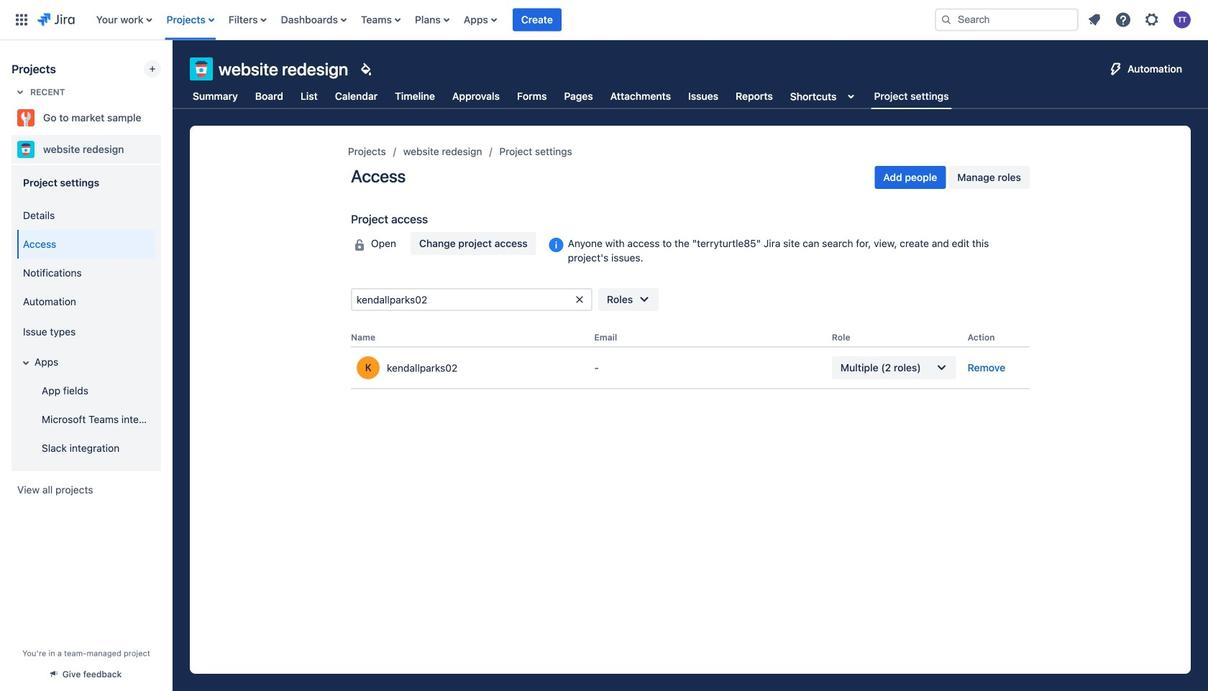 Task type: locate. For each thing, give the bounding box(es) containing it.
group
[[14, 164, 155, 472], [875, 166, 1030, 189], [14, 197, 155, 467]]

expand image
[[17, 355, 35, 372]]

1 vertical spatial add to starred image
[[157, 141, 174, 158]]

open roles dropdown image
[[933, 360, 951, 377]]

open image
[[548, 237, 565, 254]]

set project background image
[[357, 60, 374, 78]]

notifications image
[[1086, 11, 1103, 28]]

list item
[[513, 0, 562, 40]]

primary element
[[9, 0, 923, 40]]

people and their roles element
[[351, 329, 1030, 390]]

search image
[[941, 14, 952, 26]]

create project image
[[147, 63, 158, 75]]

help image
[[1115, 11, 1132, 28]]

0 vertical spatial add to starred image
[[157, 109, 174, 127]]

list
[[89, 0, 923, 40], [1082, 7, 1200, 33]]

jira image
[[37, 11, 75, 28], [37, 11, 75, 28]]

tab list
[[181, 83, 961, 109]]

your profile and settings image
[[1174, 11, 1191, 28]]

collapse recent projects image
[[12, 83, 29, 101]]

banner
[[0, 0, 1208, 40]]

custom icon image
[[351, 237, 368, 254]]

automation image
[[1108, 60, 1125, 78]]

add to starred image
[[157, 109, 174, 127], [157, 141, 174, 158]]

None search field
[[935, 8, 1079, 31]]

Search for names, groups or email addresses text field
[[352, 290, 574, 310]]



Task type: describe. For each thing, give the bounding box(es) containing it.
0 horizontal spatial list
[[89, 0, 923, 40]]

2 add to starred image from the top
[[157, 141, 174, 158]]

settings image
[[1144, 11, 1161, 28]]

Search field
[[935, 8, 1079, 31]]

appswitcher icon image
[[13, 11, 30, 28]]

1 horizontal spatial list
[[1082, 7, 1200, 33]]

sidebar navigation image
[[157, 58, 188, 86]]

open roles dropdown image
[[636, 291, 653, 309]]

clear image
[[574, 294, 585, 306]]

1 add to starred image from the top
[[157, 109, 174, 127]]



Task type: vqa. For each thing, say whether or not it's contained in the screenshot.
expand "image"
yes



